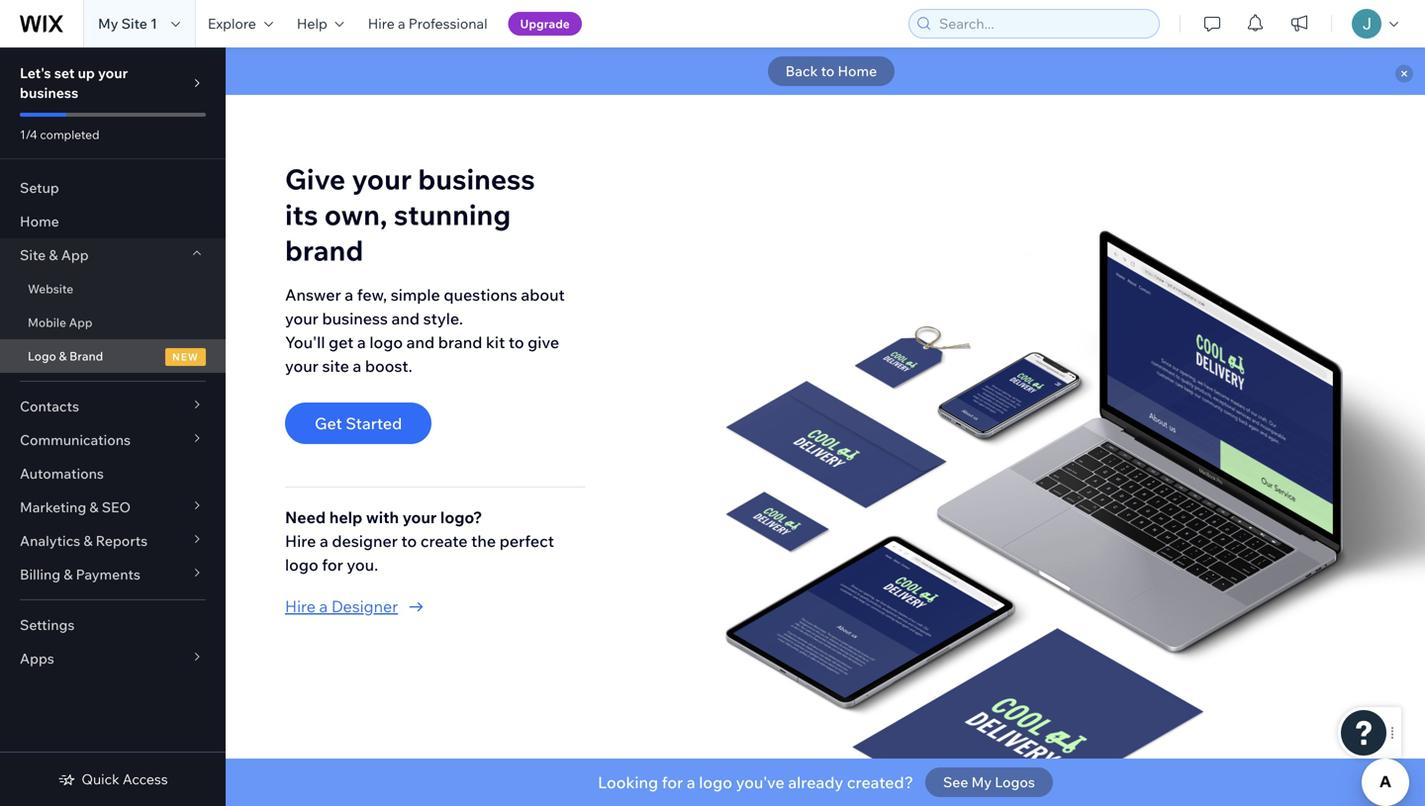 Task type: describe. For each thing, give the bounding box(es) containing it.
your inside give your business its own, stunning brand
[[352, 162, 412, 196]]

billing & payments button
[[0, 558, 226, 592]]

business inside let's set up your business
[[20, 84, 78, 101]]

style.
[[423, 309, 463, 328]]

its
[[285, 197, 318, 232]]

logo?
[[440, 508, 482, 527]]

brand inside give your business its own, stunning brand
[[285, 233, 364, 268]]

website link
[[0, 272, 226, 306]]

sidebar element
[[0, 48, 226, 807]]

site inside popup button
[[20, 246, 46, 264]]

hire a designer
[[285, 597, 398, 616]]

back to home button
[[768, 56, 895, 86]]

let's
[[20, 64, 51, 82]]

1 vertical spatial app
[[69, 315, 93, 330]]

help button
[[285, 0, 356, 48]]

setup
[[20, 179, 59, 196]]

hire a designer button
[[285, 595, 586, 618]]

for inside need help with your logo? hire a designer to create the perfect logo for you.
[[322, 555, 343, 575]]

few,
[[357, 285, 387, 305]]

analytics & reports button
[[0, 525, 226, 558]]

get started
[[315, 414, 402, 433]]

new
[[172, 351, 199, 363]]

a right site
[[353, 356, 362, 376]]

get
[[329, 332, 354, 352]]

need
[[285, 508, 326, 527]]

marketing & seo button
[[0, 491, 226, 525]]

perfect
[[500, 531, 554, 551]]

hire a professional link
[[356, 0, 499, 48]]

logo & brand
[[28, 349, 103, 364]]

home inside button
[[838, 62, 877, 80]]

see
[[943, 774, 969, 791]]

contacts
[[20, 398, 79, 415]]

home link
[[0, 205, 226, 239]]

settings link
[[0, 609, 226, 642]]

apps
[[20, 650, 54, 668]]

mobile
[[28, 315, 66, 330]]

& for marketing
[[89, 499, 99, 516]]

billing & payments
[[20, 566, 141, 584]]

simple
[[391, 285, 440, 305]]

started
[[346, 414, 402, 433]]

get
[[315, 414, 342, 433]]

brand
[[69, 349, 103, 364]]

0 vertical spatial my
[[98, 15, 118, 32]]

communications button
[[0, 424, 226, 457]]

you've
[[736, 773, 785, 793]]

my inside button
[[972, 774, 992, 791]]

setup link
[[0, 171, 226, 205]]

to inside need help with your logo? hire a designer to create the perfect logo for you.
[[401, 531, 417, 551]]

website
[[28, 282, 73, 296]]

hire for hire a designer
[[285, 597, 316, 616]]

you.
[[347, 555, 378, 575]]

let's set up your business
[[20, 64, 128, 101]]

to inside answer a few, simple questions about your business and style. you'll get a logo and brand kit to give your site a boost.
[[509, 332, 524, 352]]

business inside give your business its own, stunning brand
[[418, 162, 535, 196]]

1/4 completed
[[20, 127, 100, 142]]

1
[[151, 15, 157, 32]]

quick access
[[82, 771, 168, 788]]

kit
[[486, 332, 505, 352]]

my site 1
[[98, 15, 157, 32]]

to inside button
[[821, 62, 835, 80]]

looking for a logo you've already created?
[[598, 773, 914, 793]]

designer
[[331, 597, 398, 616]]

site
[[322, 356, 349, 376]]

2 horizontal spatial logo
[[699, 773, 733, 793]]

see my logos
[[943, 774, 1035, 791]]

& for site
[[49, 246, 58, 264]]

reports
[[96, 533, 148, 550]]

seo
[[102, 499, 131, 516]]

your down the you'll
[[285, 356, 319, 376]]

you'll
[[285, 332, 325, 352]]

answer a few, simple questions about your business and style. you'll get a logo and brand kit to give your site a boost.
[[285, 285, 565, 376]]

answer
[[285, 285, 341, 305]]

& for billing
[[64, 566, 73, 584]]

explore
[[208, 15, 256, 32]]

completed
[[40, 127, 100, 142]]

automations link
[[0, 457, 226, 491]]

logo inside answer a few, simple questions about your business and style. you'll get a logo and brand kit to give your site a boost.
[[370, 332, 403, 352]]

business inside answer a few, simple questions about your business and style. you'll get a logo and brand kit to give your site a boost.
[[322, 309, 388, 328]]

billing
[[20, 566, 61, 584]]

own,
[[324, 197, 388, 232]]

up
[[78, 64, 95, 82]]

designer
[[332, 531, 398, 551]]

apps button
[[0, 642, 226, 676]]

with
[[366, 508, 399, 527]]



Task type: locate. For each thing, give the bounding box(es) containing it.
contacts button
[[0, 390, 226, 424]]

boost.
[[365, 356, 412, 376]]

1 vertical spatial to
[[509, 332, 524, 352]]

a inside the hire a professional link
[[398, 15, 405, 32]]

hire a professional
[[368, 15, 488, 32]]

hire inside need help with your logo? hire a designer to create the perfect logo for you.
[[285, 531, 316, 551]]

a left professional
[[398, 15, 405, 32]]

brand down its
[[285, 233, 364, 268]]

and
[[392, 309, 420, 328], [406, 332, 435, 352]]

and down style.
[[406, 332, 435, 352]]

to
[[821, 62, 835, 80], [509, 332, 524, 352], [401, 531, 417, 551]]

your up the you'll
[[285, 309, 319, 328]]

& for analytics
[[83, 533, 93, 550]]

0 horizontal spatial site
[[20, 246, 46, 264]]

hire for hire a professional
[[368, 15, 395, 32]]

upgrade button
[[508, 12, 582, 36]]

a inside hire a designer button
[[319, 597, 328, 616]]

1 horizontal spatial my
[[972, 774, 992, 791]]

0 vertical spatial brand
[[285, 233, 364, 268]]

payments
[[76, 566, 141, 584]]

2 vertical spatial business
[[322, 309, 388, 328]]

my left 1
[[98, 15, 118, 32]]

1 horizontal spatial for
[[662, 773, 683, 793]]

0 vertical spatial app
[[61, 246, 89, 264]]

hire inside button
[[285, 597, 316, 616]]

a left designer
[[319, 597, 328, 616]]

create
[[421, 531, 468, 551]]

1 vertical spatial logo
[[285, 555, 318, 575]]

home inside sidebar element
[[20, 213, 59, 230]]

quick
[[82, 771, 119, 788]]

app right 'mobile'
[[69, 315, 93, 330]]

1 vertical spatial hire
[[285, 531, 316, 551]]

home right the 'back'
[[838, 62, 877, 80]]

hire down need
[[285, 531, 316, 551]]

&
[[49, 246, 58, 264], [59, 349, 67, 364], [89, 499, 99, 516], [83, 533, 93, 550], [64, 566, 73, 584]]

1 horizontal spatial home
[[838, 62, 877, 80]]

give
[[528, 332, 559, 352]]

site & app button
[[0, 239, 226, 272]]

0 horizontal spatial to
[[401, 531, 417, 551]]

app inside popup button
[[61, 246, 89, 264]]

1 horizontal spatial to
[[509, 332, 524, 352]]

0 vertical spatial for
[[322, 555, 343, 575]]

logo
[[370, 332, 403, 352], [285, 555, 318, 575], [699, 773, 733, 793]]

business up stunning
[[418, 162, 535, 196]]

hire left designer
[[285, 597, 316, 616]]

get started button
[[285, 403, 432, 444]]

site left 1
[[121, 15, 147, 32]]

0 horizontal spatial my
[[98, 15, 118, 32]]

app up website
[[61, 246, 89, 264]]

0 horizontal spatial home
[[20, 213, 59, 230]]

1 horizontal spatial brand
[[438, 332, 482, 352]]

logo
[[28, 349, 56, 364]]

2 vertical spatial logo
[[699, 773, 733, 793]]

& left reports
[[83, 533, 93, 550]]

1 horizontal spatial site
[[121, 15, 147, 32]]

0 vertical spatial and
[[392, 309, 420, 328]]

a right get
[[357, 332, 366, 352]]

a down need
[[320, 531, 328, 551]]

2 horizontal spatial business
[[418, 162, 535, 196]]

to right the 'back'
[[821, 62, 835, 80]]

analytics & reports
[[20, 533, 148, 550]]

a inside need help with your logo? hire a designer to create the perfect logo for you.
[[320, 531, 328, 551]]

your inside let's set up your business
[[98, 64, 128, 82]]

my
[[98, 15, 118, 32], [972, 774, 992, 791]]

2 horizontal spatial to
[[821, 62, 835, 80]]

your right up
[[98, 64, 128, 82]]

back to home alert
[[226, 48, 1425, 95]]

your up create
[[403, 508, 437, 527]]

& inside dropdown button
[[83, 533, 93, 550]]

0 horizontal spatial brand
[[285, 233, 364, 268]]

your up own,
[[352, 162, 412, 196]]

logo left 'you've'
[[699, 773, 733, 793]]

a left few, at top left
[[345, 285, 353, 305]]

home
[[838, 62, 877, 80], [20, 213, 59, 230]]

& up website
[[49, 246, 58, 264]]

a
[[398, 15, 405, 32], [345, 285, 353, 305], [357, 332, 366, 352], [353, 356, 362, 376], [320, 531, 328, 551], [319, 597, 328, 616], [687, 773, 696, 793]]

need help with your logo? hire a designer to create the perfect logo for you.
[[285, 508, 554, 575]]

created?
[[847, 773, 914, 793]]

0 horizontal spatial logo
[[285, 555, 318, 575]]

and down simple
[[392, 309, 420, 328]]

0 vertical spatial business
[[20, 84, 78, 101]]

1 vertical spatial for
[[662, 773, 683, 793]]

marketing & seo
[[20, 499, 131, 516]]

1/4
[[20, 127, 37, 142]]

1 vertical spatial business
[[418, 162, 535, 196]]

about
[[521, 285, 565, 305]]

logo up boost.
[[370, 332, 403, 352]]

marketing
[[20, 499, 86, 516]]

communications
[[20, 432, 131, 449]]

hire right help button
[[368, 15, 395, 32]]

Search... field
[[933, 10, 1153, 38]]

0 vertical spatial logo
[[370, 332, 403, 352]]

my right see at the bottom right
[[972, 774, 992, 791]]

& right billing
[[64, 566, 73, 584]]

site
[[121, 15, 147, 32], [20, 246, 46, 264]]

& for logo
[[59, 349, 67, 364]]

the
[[471, 531, 496, 551]]

stunning
[[394, 197, 511, 232]]

help
[[329, 508, 363, 527]]

mobile app link
[[0, 306, 226, 340]]

0 vertical spatial hire
[[368, 15, 395, 32]]

access
[[123, 771, 168, 788]]

& left seo
[[89, 499, 99, 516]]

1 vertical spatial brand
[[438, 332, 482, 352]]

1 vertical spatial my
[[972, 774, 992, 791]]

a right looking
[[687, 773, 696, 793]]

give
[[285, 162, 346, 196]]

professional
[[409, 15, 488, 32]]

& inside popup button
[[49, 246, 58, 264]]

0 horizontal spatial for
[[322, 555, 343, 575]]

& inside 'popup button'
[[64, 566, 73, 584]]

help
[[297, 15, 327, 32]]

mobile app
[[28, 315, 93, 330]]

upgrade
[[520, 16, 570, 31]]

questions
[[444, 285, 518, 305]]

business
[[20, 84, 78, 101], [418, 162, 535, 196], [322, 309, 388, 328]]

site up website
[[20, 246, 46, 264]]

to right kit
[[509, 332, 524, 352]]

settings
[[20, 617, 75, 634]]

1 horizontal spatial business
[[322, 309, 388, 328]]

business up get
[[322, 309, 388, 328]]

hire
[[368, 15, 395, 32], [285, 531, 316, 551], [285, 597, 316, 616]]

analytics
[[20, 533, 80, 550]]

& right 'logo'
[[59, 349, 67, 364]]

back to home
[[786, 62, 877, 80]]

site & app
[[20, 246, 89, 264]]

for left 'you.'
[[322, 555, 343, 575]]

1 vertical spatial site
[[20, 246, 46, 264]]

for
[[322, 555, 343, 575], [662, 773, 683, 793]]

0 vertical spatial to
[[821, 62, 835, 80]]

to left create
[[401, 531, 417, 551]]

for right looking
[[662, 773, 683, 793]]

set
[[54, 64, 75, 82]]

back
[[786, 62, 818, 80]]

& inside dropdown button
[[89, 499, 99, 516]]

1 vertical spatial home
[[20, 213, 59, 230]]

brand down style.
[[438, 332, 482, 352]]

looking
[[598, 773, 658, 793]]

logo inside need help with your logo? hire a designer to create the perfect logo for you.
[[285, 555, 318, 575]]

1 vertical spatial and
[[406, 332, 435, 352]]

2 vertical spatial hire
[[285, 597, 316, 616]]

business down let's
[[20, 84, 78, 101]]

2 vertical spatial to
[[401, 531, 417, 551]]

app
[[61, 246, 89, 264], [69, 315, 93, 330]]

your
[[98, 64, 128, 82], [352, 162, 412, 196], [285, 309, 319, 328], [285, 356, 319, 376], [403, 508, 437, 527]]

your inside need help with your logo? hire a designer to create the perfect logo for you.
[[403, 508, 437, 527]]

0 horizontal spatial business
[[20, 84, 78, 101]]

1 horizontal spatial logo
[[370, 332, 403, 352]]

automations
[[20, 465, 104, 483]]

see my logos button
[[925, 768, 1053, 798]]

give your business its own, stunning brand
[[285, 162, 535, 268]]

0 vertical spatial site
[[121, 15, 147, 32]]

quick access button
[[58, 771, 168, 789]]

logo down need
[[285, 555, 318, 575]]

already
[[788, 773, 844, 793]]

0 vertical spatial home
[[838, 62, 877, 80]]

home down "setup"
[[20, 213, 59, 230]]

brand inside answer a few, simple questions about your business and style. you'll get a logo and brand kit to give your site a boost.
[[438, 332, 482, 352]]



Task type: vqa. For each thing, say whether or not it's contained in the screenshot.
Hire
yes



